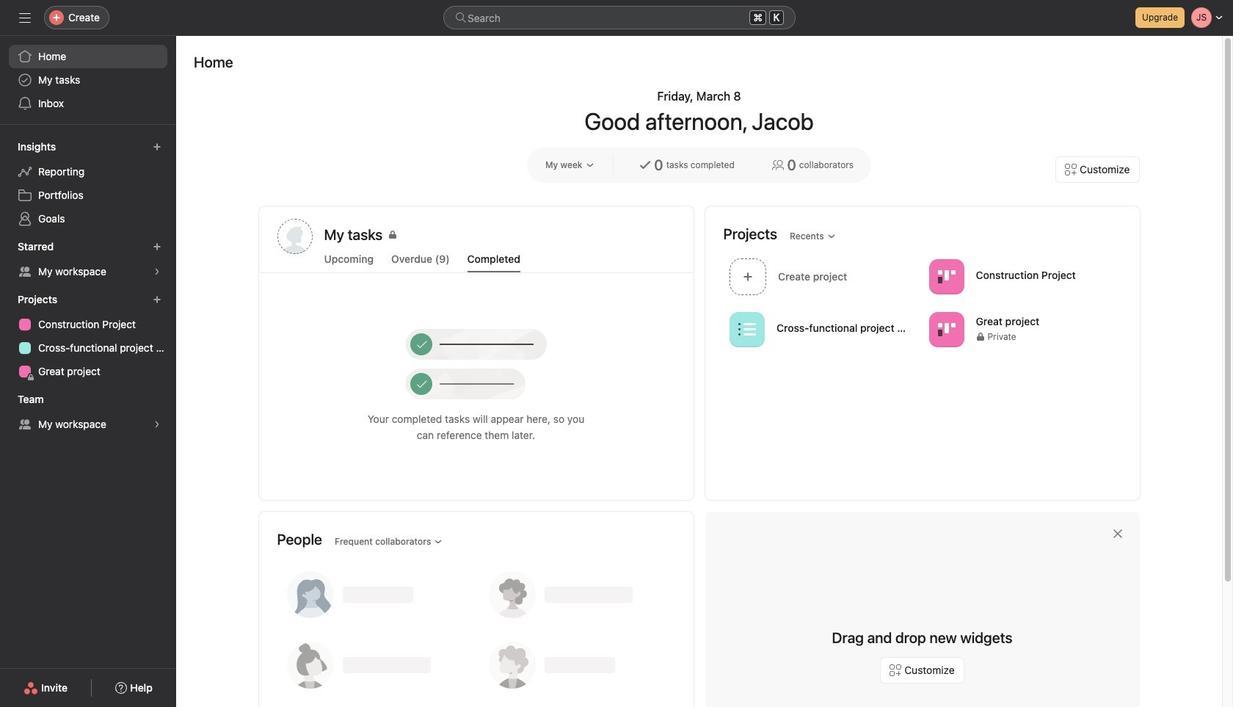 Task type: vqa. For each thing, say whether or not it's contained in the screenshot.
my
no



Task type: locate. For each thing, give the bounding box(es) containing it.
1 vertical spatial board image
[[938, 321, 956, 338]]

hide sidebar image
[[19, 12, 31, 24]]

2 board image from the top
[[938, 321, 956, 338]]

1 board image from the top
[[938, 268, 956, 285]]

see details, my workspace image
[[153, 420, 162, 429]]

new insights image
[[153, 142, 162, 151]]

insights element
[[0, 134, 176, 234]]

0 vertical spatial board image
[[938, 268, 956, 285]]

teams element
[[0, 386, 176, 439]]

add items to starred image
[[153, 242, 162, 251]]

Search tasks, projects, and more text field
[[444, 6, 796, 29]]

None field
[[444, 6, 796, 29]]

new project or portfolio image
[[153, 295, 162, 304]]

board image
[[938, 268, 956, 285], [938, 321, 956, 338]]



Task type: describe. For each thing, give the bounding box(es) containing it.
see details, my workspace image
[[153, 267, 162, 276]]

list image
[[739, 321, 756, 338]]

global element
[[0, 36, 176, 124]]

dismiss image
[[1112, 528, 1124, 540]]

starred element
[[0, 234, 176, 286]]

add profile photo image
[[277, 219, 313, 254]]

projects element
[[0, 286, 176, 386]]



